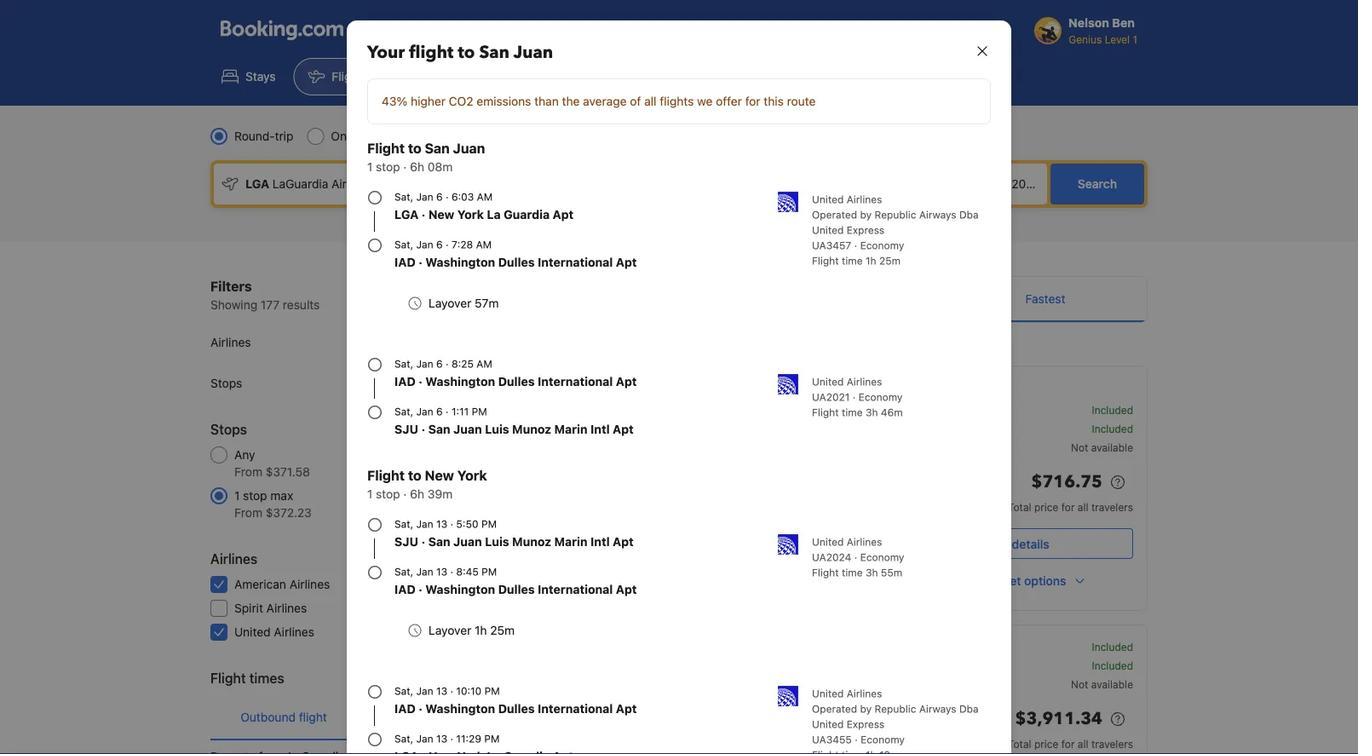Task type: vqa. For each thing, say whether or not it's contained in the screenshot.
you in the Once you book your flights, enjoy a 10% discount at participating Genius properties worldwide.
no



Task type: locate. For each thing, give the bounding box(es) containing it.
1 international from the top
[[538, 255, 613, 269]]

am for sat, jan 6 · 6:03 am lga · new york la guardia apt
[[477, 191, 493, 203]]

express up ua3457
[[847, 224, 885, 236]]

san up flight to new york 1 stop · 6h 39m
[[428, 422, 451, 436]]

sat, for sat, jan 6 · 1:11 pm sju · san juan luis munoz marin intl apt
[[395, 406, 413, 418]]

39m
[[428, 487, 453, 501]]

0 horizontal spatial fastest
[[556, 383, 591, 395]]

1 horizontal spatial .
[[833, 735, 836, 747]]

0 vertical spatial munoz
[[512, 422, 551, 436]]

apt inside sat, jan 6 · 1:11 pm sju · san juan luis munoz marin intl apt
[[613, 422, 634, 436]]

2 luis from the top
[[485, 535, 509, 549]]

sat, left "7:28"
[[395, 239, 413, 251]]

reset button for stops
[[472, 419, 504, 436]]

total down $3,911.34 region
[[1008, 738, 1032, 750]]

international down airlines,
[[538, 702, 613, 716]]

$3,911.34
[[1015, 707, 1103, 731]]

sat, inside sat, jan 13 · 5:50 pm sju · san juan luis munoz marin intl apt
[[395, 518, 413, 530]]

1 vertical spatial sju
[[395, 535, 418, 549]]

munoz up sat, jan 13 · 8:45 pm iad · washington dulles international apt
[[512, 535, 551, 549]]

1 vertical spatial new
[[425, 467, 454, 484]]

2 vertical spatial airways
[[919, 703, 957, 715]]

· inside flight to new york 1 stop · 6h 39m
[[403, 487, 407, 501]]

united
[[812, 193, 844, 205], [812, 224, 844, 236], [812, 376, 844, 388], [812, 536, 844, 548], [552, 540, 584, 552], [234, 625, 271, 639], [812, 688, 844, 700], [552, 689, 584, 701], [796, 689, 828, 701], [812, 718, 844, 730]]

for
[[745, 94, 761, 108], [1062, 501, 1075, 513], [1062, 738, 1075, 750]]

time down ua3457
[[842, 255, 863, 267]]

177
[[261, 298, 280, 312]]

0 vertical spatial .
[[623, 431, 626, 443]]

lga inside 10:21 pm lga . jan 13
[[810, 739, 830, 751]]

spirit
[[234, 601, 263, 615]]

1 vertical spatial dba
[[774, 689, 793, 701]]

to for new
[[408, 467, 422, 484]]

· inside united airlines ua2021 · economy flight time 3h 46m
[[853, 391, 856, 403]]

2 vertical spatial for
[[1062, 738, 1075, 750]]

25m
[[879, 255, 901, 267], [490, 623, 515, 637]]

dulles up sat, jan 6 · 1:11 pm sju · san juan luis munoz marin intl apt
[[498, 375, 535, 389]]

1 vertical spatial intl
[[591, 535, 610, 549]]

4 washington from the top
[[426, 702, 495, 716]]

international inside sat, jan 6 · 8:25 am iad · washington dulles international apt
[[538, 375, 613, 389]]

2 not from the top
[[1071, 678, 1089, 690]]

for left this
[[745, 94, 761, 108]]

1 intl from the top
[[591, 422, 610, 436]]

1 horizontal spatial fastest
[[1026, 292, 1066, 306]]

am inside sat, jan 6 · 8:25 am iad · washington dulles international apt
[[477, 358, 492, 370]]

1 vertical spatial express
[[831, 689, 869, 701]]

juan
[[514, 41, 553, 64], [453, 140, 485, 156], [453, 422, 482, 436], [453, 535, 482, 549]]

1 vertical spatial 3h
[[866, 567, 878, 579]]

6 inside 6:03 am lga . jan 6
[[649, 435, 655, 447]]

3 included from the top
[[1092, 641, 1133, 653]]

san
[[479, 41, 510, 64], [425, 140, 450, 156], [428, 422, 451, 436], [428, 535, 451, 549]]

included
[[1092, 404, 1133, 416], [1092, 423, 1133, 435], [1092, 641, 1133, 653], [1092, 660, 1133, 672]]

marin up sat, jan 13 · 8:45 pm iad · washington dulles international apt
[[554, 535, 588, 549]]

6
[[436, 191, 443, 203], [436, 239, 443, 251], [436, 358, 443, 370], [436, 406, 443, 418], [649, 435, 655, 447]]

0 vertical spatial not available
[[1071, 441, 1133, 453]]

13 right ua3455
[[859, 739, 870, 751]]

sat, inside sat, jan 6 · 8:25 am iad · washington dulles international apt
[[395, 358, 413, 370]]

1 vertical spatial 6:03
[[600, 415, 631, 431]]

2 total price for all travelers from the top
[[1008, 738, 1133, 750]]

sat, inside sat, jan 6 · 1:11 pm sju · san juan luis munoz marin intl apt
[[395, 406, 413, 418]]

apt inside sat, jan 13 · 10:10 pm iad · washington dulles international apt
[[616, 702, 637, 716]]

washington for sat, jan 13 · 10:10 pm iad · washington dulles international apt
[[426, 702, 495, 716]]

economy up "55m"
[[860, 551, 905, 563]]

washington inside sat, jan 6 · 8:25 am iad · washington dulles international apt
[[426, 375, 495, 389]]

international for sat, jan 6 · 8:25 am iad · washington dulles international apt
[[538, 375, 613, 389]]

international right 215
[[538, 582, 613, 597]]

2 horizontal spatial lga
[[810, 739, 830, 751]]

1:11 down ua2021
[[821, 415, 846, 431]]

1 vertical spatial .
[[833, 735, 836, 747]]

united airlines up sat, jan 13 · 8:45 pm iad · washington dulles international apt
[[552, 540, 623, 552]]

sat, down return
[[395, 733, 413, 745]]

1 from from the top
[[234, 465, 262, 479]]

flights link
[[294, 58, 383, 95]]

not up $716.75
[[1071, 441, 1089, 453]]

13 left 8:45
[[436, 566, 448, 578]]

1 vertical spatial time
[[842, 407, 863, 418]]

reset
[[472, 421, 504, 435], [472, 550, 504, 564]]

stops
[[210, 376, 242, 390], [210, 421, 247, 438]]

not available
[[1071, 441, 1133, 453], [1071, 678, 1133, 690]]

washington for sat, jan 6 · 8:25 am iad · washington dulles international apt
[[426, 375, 495, 389]]

dba
[[960, 209, 979, 221], [774, 689, 793, 701], [960, 703, 979, 715]]

dulles
[[498, 255, 535, 269], [498, 375, 535, 389], [498, 582, 535, 597], [498, 702, 535, 716]]

stays link
[[207, 58, 290, 95]]

washington down 8:45
[[426, 582, 495, 597]]

flight inside return flight button
[[436, 710, 464, 724]]

republic inside united airlines operated by republic airways dba united express ua3457 · economy flight time 1h 25m
[[875, 209, 917, 221]]

2 vertical spatial lga
[[810, 739, 830, 751]]

0 horizontal spatial .
[[623, 431, 626, 443]]

airport taxis
[[791, 69, 860, 84]]

2 available from the top
[[1092, 678, 1133, 690]]

united airlines image for flight to new york
[[778, 534, 799, 555]]

sat, left 8:45
[[395, 566, 413, 578]]

all right of
[[644, 94, 657, 108]]

1 3h from the top
[[866, 407, 878, 418]]

13 inside sat, jan 13 · 8:45 pm iad · washington dulles international apt
[[436, 566, 448, 578]]

1 vertical spatial price
[[1035, 738, 1059, 750]]

0 vertical spatial 1h
[[866, 255, 877, 267]]

york
[[457, 208, 484, 222], [457, 467, 487, 484]]

booking.com logo image
[[221, 20, 343, 40], [221, 20, 343, 40]]

international up 6:03 am lga . jan 6 in the left of the page
[[538, 375, 613, 389]]

economy up 46m
[[859, 391, 903, 403]]

express up 10:21
[[831, 689, 869, 701]]

not available up $3,911.34
[[1071, 678, 1133, 690]]

2 sju from the top
[[395, 535, 418, 549]]

all down $3,911.34
[[1078, 738, 1089, 750]]

1 sat, from the top
[[395, 191, 413, 203]]

layover
[[429, 296, 472, 310], [429, 623, 472, 637]]

san down 39m
[[428, 535, 451, 549]]

dulles inside sat, jan 13 · 10:10 pm iad · washington dulles international apt
[[498, 702, 535, 716]]

0 vertical spatial price
[[1035, 501, 1059, 513]]

international inside sat, jan 13 · 10:10 pm iad · washington dulles international apt
[[538, 702, 613, 716]]

sat, jan 6 · 7:28 am iad · washington dulles international apt
[[395, 239, 637, 269]]

13 down "return flight"
[[436, 733, 448, 745]]

2 washington from the top
[[426, 375, 495, 389]]

washington inside sat, jan 13 · 8:45 pm iad · washington dulles international apt
[[426, 582, 495, 597]]

sju inside sat, jan 6 · 1:11 pm sju · san juan luis munoz marin intl apt
[[395, 422, 418, 436]]

iad
[[395, 255, 416, 269], [395, 375, 416, 389], [395, 582, 416, 597], [395, 702, 416, 716]]

to inside flight to new york 1 stop · 6h 39m
[[408, 467, 422, 484]]

sju
[[395, 422, 418, 436], [395, 535, 418, 549]]

sju up flight to new york 1 stop · 6h 39m
[[395, 422, 418, 436]]

total price for all travelers down $716.75
[[1008, 501, 1133, 513]]

1 horizontal spatial 6:03
[[600, 415, 631, 431]]

travelers down $716.75
[[1092, 501, 1133, 513]]

time
[[842, 255, 863, 267], [842, 407, 863, 418], [842, 567, 863, 579]]

operated for new york la guardia apt
[[812, 209, 857, 221]]

1 vertical spatial reset
[[472, 550, 504, 564]]

luis for sat, jan 6 · 1:11 pm sju · san juan luis munoz marin intl apt
[[485, 422, 509, 436]]

search button
[[1051, 164, 1145, 205]]

pm right 4:27
[[633, 719, 654, 735]]

0 vertical spatial fastest
[[1026, 292, 1066, 306]]

1 left 39m
[[367, 487, 373, 501]]

13 left 10:10
[[436, 685, 448, 697]]

2 munoz from the top
[[512, 535, 551, 549]]

pm right 8:45
[[482, 566, 497, 578]]

1 not available from the top
[[1071, 441, 1133, 453]]

sat, left 8:25
[[395, 358, 413, 370]]

6 inside sat, jan 6 · 8:25 am iad · washington dulles international apt
[[436, 358, 443, 370]]

0 horizontal spatial 25m
[[490, 623, 515, 637]]

flight for your
[[409, 41, 454, 64]]

$716.75 region
[[898, 469, 1133, 499]]

flight
[[425, 69, 455, 84], [367, 140, 405, 156], [812, 255, 839, 267], [812, 407, 839, 418], [367, 467, 405, 484], [812, 567, 839, 579], [210, 670, 246, 686]]

san up 08m
[[425, 140, 450, 156]]

1 vertical spatial to
[[408, 140, 422, 156]]

jan for sat, jan 6 · 1:11 pm sju · san juan luis munoz marin intl apt
[[416, 406, 433, 418]]

1 vertical spatial york
[[457, 467, 487, 484]]

6 inside sat, jan 6 · 7:28 am iad · washington dulles international apt
[[436, 239, 443, 251]]

1 vertical spatial not
[[1071, 678, 1089, 690]]

6 inside sat, jan 6 · 6:03 am lga · new york la guardia apt
[[436, 191, 443, 203]]

reset for stops
[[472, 421, 504, 435]]

operated inside united airlines operated by republic airways dba united express ua3455 · economy
[[812, 703, 857, 715]]

1 time from the top
[[842, 255, 863, 267]]

stop left 39m
[[376, 487, 400, 501]]

2 vertical spatial republic
[[875, 703, 917, 715]]

lga inside 6:03 am lga . jan 6
[[600, 435, 620, 447]]

0 vertical spatial united airlines image
[[778, 192, 799, 212]]

by for new york la guardia apt
[[860, 209, 872, 221]]

1 layover from the top
[[429, 296, 472, 310]]

price down $3,911.34
[[1035, 738, 1059, 750]]

2 marin from the top
[[554, 535, 588, 549]]

1 york from the top
[[457, 208, 484, 222]]

4 sat, from the top
[[395, 406, 413, 418]]

from down 'any' in the bottom of the page
[[234, 465, 262, 479]]

1 munoz from the top
[[512, 422, 551, 436]]

united airlines, operated by republic airways dba united express
[[552, 689, 869, 701]]

sat, inside sat, jan 6 · 7:28 am iad · washington dulles international apt
[[395, 239, 413, 251]]

2 vertical spatial express
[[847, 718, 885, 730]]

marin inside sat, jan 6 · 1:11 pm sju · san juan luis munoz marin intl apt
[[554, 422, 588, 436]]

1 iad from the top
[[395, 255, 416, 269]]

united airlines ua2024 · economy flight time 3h 55m
[[812, 536, 905, 579]]

am for sat, jan 6 · 7:28 am iad · washington dulles international apt
[[476, 239, 492, 251]]

2 layover from the top
[[429, 623, 472, 637]]

0 vertical spatial york
[[457, 208, 484, 222]]

marin left 6:03 am lga . jan 6 in the left of the page
[[554, 422, 588, 436]]

munoz for sat, jan 13 · 5:50 pm sju · san juan luis munoz marin intl apt
[[512, 535, 551, 549]]

return flight button
[[357, 695, 504, 740]]

lga
[[395, 208, 419, 222], [600, 435, 620, 447], [810, 739, 830, 751]]

1 vertical spatial luis
[[485, 535, 509, 549]]

york inside sat, jan 6 · 6:03 am lga · new york la guardia apt
[[457, 208, 484, 222]]

am for sat, jan 6 · 8:25 am iad · washington dulles international apt
[[477, 358, 492, 370]]

hotel
[[469, 69, 499, 84]]

ua2024
[[812, 551, 852, 563]]

3h inside united airlines ua2024 · economy flight time 3h 55m
[[866, 567, 878, 579]]

6h left 39m
[[410, 487, 424, 501]]

trip
[[275, 129, 294, 143]]

2 travelers from the top
[[1092, 738, 1133, 750]]

2 vertical spatial dba
[[960, 703, 979, 715]]

available up $3,911.34
[[1092, 678, 1133, 690]]

sat, jan 13 · 8:45 pm iad · washington dulles international apt
[[395, 566, 637, 597]]

4 international from the top
[[538, 702, 613, 716]]

airlines
[[847, 193, 882, 205], [210, 335, 251, 349], [847, 376, 882, 388], [847, 536, 882, 548], [587, 540, 623, 552], [210, 551, 258, 567], [290, 577, 330, 591], [266, 601, 307, 615], [274, 625, 314, 639], [847, 688, 882, 700]]

.
[[623, 431, 626, 443], [833, 735, 836, 747]]

all down $716.75
[[1078, 501, 1089, 513]]

washington down 8:25
[[426, 375, 495, 389]]

1 total from the top
[[1008, 501, 1032, 513]]

3 time from the top
[[842, 567, 863, 579]]

to for san
[[408, 140, 422, 156]]

· inside flight to san juan 1 stop · 6h 08m
[[403, 160, 407, 174]]

marin for sat, jan 6 · 1:11 pm sju · san juan luis munoz marin intl apt
[[554, 422, 588, 436]]

0 vertical spatial stops
[[210, 376, 242, 390]]

0 vertical spatial by
[[860, 209, 872, 221]]

flight to san juan 1 stop · 6h 08m
[[367, 140, 485, 174]]

0 horizontal spatial 1:11
[[452, 406, 469, 418]]

united airlines image
[[778, 686, 799, 706]]

any
[[234, 448, 255, 462]]

1 travelers from the top
[[1092, 501, 1133, 513]]

san inside flight to san juan 1 stop · 6h 08m
[[425, 140, 450, 156]]

international down guardia
[[538, 255, 613, 269]]

republic
[[875, 209, 917, 221], [689, 689, 731, 701], [875, 703, 917, 715]]

0 vertical spatial 3h
[[866, 407, 878, 418]]

1 vertical spatial operated
[[812, 703, 857, 715]]

luis down sat, jan 6 · 8:25 am iad · washington dulles international apt at the left of the page
[[485, 422, 509, 436]]

iad inside sat, jan 6 · 7:28 am iad · washington dulles international apt
[[395, 255, 416, 269]]

sat, for sat, jan 6 · 8:25 am iad · washington dulles international apt
[[395, 358, 413, 370]]

juan right 'multi-'
[[453, 140, 485, 156]]

13 inside sat, jan 13 · 10:10 pm iad · washington dulles international apt
[[436, 685, 448, 697]]

dba for new york la guardia apt
[[960, 209, 979, 221]]

0 vertical spatial not
[[1071, 441, 1089, 453]]

york up 5:50
[[457, 467, 487, 484]]

sat, for sat, jan 13 · 10:10 pm iad · washington dulles international apt
[[395, 685, 413, 697]]

airlines inside united airlines ua2024 · economy flight time 3h 55m
[[847, 536, 882, 548]]

43% higher co2 emissions than the average of all flights we offer for this route
[[382, 94, 816, 108]]

dulles down guardia
[[498, 255, 535, 269]]

10:10
[[456, 685, 482, 697]]

luis
[[485, 422, 509, 436], [485, 535, 509, 549]]

dulles inside sat, jan 13 · 8:45 pm iad · washington dulles international apt
[[498, 582, 535, 597]]

jan for sat, jan 13 · 11:29 pm
[[416, 733, 433, 745]]

2 stops from the top
[[210, 421, 247, 438]]

0 vertical spatial sju
[[395, 422, 418, 436]]

1 vertical spatial munoz
[[512, 535, 551, 549]]

1 vertical spatial not available
[[1071, 678, 1133, 690]]

economy right ua3457
[[860, 239, 904, 251]]

0 vertical spatial marin
[[554, 422, 588, 436]]

. for 6:03
[[623, 431, 626, 443]]

1 sju from the top
[[395, 422, 418, 436]]

6h
[[410, 160, 424, 174], [410, 487, 424, 501]]

1:11 pm
[[821, 415, 870, 431]]

1 price from the top
[[1035, 501, 1059, 513]]

juan down 8:25
[[453, 422, 482, 436]]

operated up ua3457
[[812, 209, 857, 221]]

1 luis from the top
[[485, 422, 509, 436]]

from
[[234, 465, 262, 479], [234, 506, 262, 520]]

0 vertical spatial reset button
[[472, 419, 504, 436]]

0 vertical spatial express
[[847, 224, 885, 236]]

all
[[644, 94, 657, 108], [1078, 501, 1089, 513], [1078, 738, 1089, 750]]

reset button down sat, jan 6 · 8:25 am iad · washington dulles international apt at the left of the page
[[472, 419, 504, 436]]

stop inside flight to new york 1 stop · 6h 39m
[[376, 487, 400, 501]]

reset up 8:45
[[472, 550, 504, 564]]

1 vertical spatial united airlines
[[234, 625, 314, 639]]

stop down way
[[376, 160, 400, 174]]

1 vertical spatial layover
[[429, 623, 472, 637]]

reset down sat, jan 6 · 8:25 am iad · washington dulles international apt at the left of the page
[[472, 421, 504, 435]]

1 reset from the top
[[472, 421, 504, 435]]

1 vertical spatial total
[[1008, 738, 1032, 750]]

1 vertical spatial total price for all travelers
[[1008, 738, 1133, 750]]

2 dulles from the top
[[498, 375, 535, 389]]

2 vertical spatial united airlines image
[[778, 534, 799, 555]]

0 vertical spatial travelers
[[1092, 501, 1133, 513]]

munoz inside sat, jan 13 · 5:50 pm sju · san juan luis munoz marin intl apt
[[512, 535, 551, 549]]

1 dulles from the top
[[498, 255, 535, 269]]

fastest
[[1026, 292, 1066, 306], [556, 383, 591, 395]]

1 vertical spatial available
[[1092, 678, 1133, 690]]

3 dulles from the top
[[498, 582, 535, 597]]

2 total from the top
[[1008, 738, 1032, 750]]

13 for sat, jan 13 · 5:50 pm sju · san juan luis munoz marin intl apt
[[436, 518, 448, 530]]

0 vertical spatial airways
[[919, 209, 957, 221]]

2 vertical spatial by
[[860, 703, 872, 715]]

3 washington from the top
[[426, 582, 495, 597]]

13
[[436, 518, 448, 530], [436, 566, 448, 578], [436, 685, 448, 697], [436, 733, 448, 745], [859, 739, 870, 751]]

united airlines down the spirit airlines
[[234, 625, 314, 639]]

total
[[1008, 501, 1032, 513], [1008, 738, 1032, 750]]

1 horizontal spatial 1h
[[866, 255, 877, 267]]

sat, inside sat, jan 13 · 10:10 pm iad · washington dulles international apt
[[395, 685, 413, 697]]

1 vertical spatial 1h
[[475, 623, 487, 637]]

iad inside sat, jan 6 · 8:25 am iad · washington dulles international apt
[[395, 375, 416, 389]]

flight inside flight to san juan 1 stop · 6h 08m
[[367, 140, 405, 156]]

2 vertical spatial time
[[842, 567, 863, 579]]

0 horizontal spatial lga
[[395, 208, 419, 222]]

1 reset button from the top
[[472, 419, 504, 436]]

6h inside flight to san juan 1 stop · 6h 08m
[[410, 160, 424, 174]]

washington down 10:10
[[426, 702, 495, 716]]

iad inside sat, jan 13 · 10:10 pm iad · washington dulles international apt
[[395, 702, 416, 716]]

tab list
[[210, 695, 504, 741]]

0 horizontal spatial united airlines
[[234, 625, 314, 639]]

0 vertical spatial luis
[[485, 422, 509, 436]]

sat, for sat, jan 6 · 6:03 am lga · new york la guardia apt
[[395, 191, 413, 203]]

0 vertical spatial lga
[[395, 208, 419, 222]]

airport taxis link
[[753, 58, 874, 95]]

taxis
[[832, 69, 860, 84]]

available
[[1092, 441, 1133, 453], [1092, 678, 1133, 690]]

for down $716.75
[[1062, 501, 1075, 513]]

jan for sat, jan 6 · 8:25 am iad · washington dulles international apt
[[416, 358, 433, 370]]

for inside your flight to san juan dialog
[[745, 94, 761, 108]]

jan inside sat, jan 6 · 1:11 pm sju · san juan luis munoz marin intl apt
[[416, 406, 433, 418]]

ua2021
[[812, 391, 850, 403]]

economy right ua3455
[[861, 734, 905, 746]]

jan inside sat, jan 6 · 8:25 am iad · washington dulles international apt
[[416, 358, 433, 370]]

airlines inside united airlines ua2021 · economy flight time 3h 46m
[[847, 376, 882, 388]]

stop left max
[[243, 489, 267, 503]]

results
[[283, 298, 320, 312]]

1 vertical spatial stops
[[210, 421, 247, 438]]

not available up $716.75
[[1071, 441, 1133, 453]]

time down ua2024
[[842, 567, 863, 579]]

$371.58
[[266, 465, 310, 479]]

munoz down sat, jan 6 · 8:25 am iad · washington dulles international apt at the left of the page
[[512, 422, 551, 436]]

pm down 8:25
[[472, 406, 487, 418]]

0 vertical spatial time
[[842, 255, 863, 267]]

0 vertical spatial for
[[745, 94, 761, 108]]

reset button up 215
[[472, 549, 504, 566]]

united airlines image
[[778, 192, 799, 212], [778, 374, 799, 395], [778, 534, 799, 555]]

2 iad from the top
[[395, 375, 416, 389]]

13 left 5:50
[[436, 518, 448, 530]]

sat, down flight to san juan 1 stop · 6h 08m
[[395, 191, 413, 203]]

total price for all travelers
[[1008, 501, 1133, 513], [1008, 738, 1133, 750]]

0 vertical spatial 6h
[[410, 160, 424, 174]]

available up $716.75
[[1092, 441, 1133, 453]]

3 international from the top
[[538, 582, 613, 597]]

travelers down $3,911.34
[[1092, 738, 1133, 750]]

1 vertical spatial all
[[1078, 501, 1089, 513]]

2 6h from the top
[[410, 487, 424, 501]]

operated inside united airlines operated by republic airways dba united express ua3457 · economy flight time 1h 25m
[[812, 209, 857, 221]]

international inside sat, jan 13 · 8:45 pm iad · washington dulles international apt
[[538, 582, 613, 597]]

jan inside sat, jan 13 · 8:45 pm iad · washington dulles international apt
[[416, 566, 433, 578]]

round-
[[234, 129, 275, 143]]

by inside united airlines operated by republic airways dba united express ua3455 · economy
[[860, 703, 872, 715]]

juan inside flight to san juan 1 stop · 6h 08m
[[453, 140, 485, 156]]

1:11 down 8:25
[[452, 406, 469, 418]]

layover left 57m
[[429, 296, 472, 310]]

3h left 46m
[[866, 407, 878, 418]]

by
[[860, 209, 872, 221], [675, 689, 686, 701], [860, 703, 872, 715]]

·
[[403, 160, 407, 174], [446, 191, 449, 203], [422, 208, 426, 222], [446, 239, 449, 251], [854, 239, 857, 251], [419, 255, 423, 269], [446, 358, 449, 370], [419, 375, 423, 389], [853, 391, 856, 403], [446, 406, 449, 418], [421, 422, 425, 436], [403, 487, 407, 501], [450, 518, 453, 530], [421, 535, 425, 549], [855, 551, 858, 563], [450, 566, 453, 578], [419, 582, 423, 597], [450, 685, 453, 697], [419, 702, 423, 716], [450, 733, 453, 745], [855, 734, 858, 746]]

options
[[1024, 574, 1067, 588]]

0 vertical spatial all
[[644, 94, 657, 108]]

1 vertical spatial 6h
[[410, 487, 424, 501]]

by for washington dulles international apt
[[860, 703, 872, 715]]

1 down 'any' in the bottom of the page
[[234, 489, 240, 503]]

operated up 10:21
[[812, 703, 857, 715]]

1 horizontal spatial 25m
[[879, 255, 901, 267]]

munoz inside sat, jan 6 · 1:11 pm sju · san juan luis munoz marin intl apt
[[512, 422, 551, 436]]

2 reset from the top
[[472, 550, 504, 564]]

3 iad from the top
[[395, 582, 416, 597]]

price for $716.75
[[1035, 501, 1059, 513]]

way
[[359, 129, 380, 143]]

washington inside sat, jan 6 · 7:28 am iad · washington dulles international apt
[[426, 255, 495, 269]]

international for sat, jan 13 · 10:10 pm iad · washington dulles international apt
[[538, 702, 613, 716]]

1 horizontal spatial united airlines
[[552, 540, 623, 552]]

2 time from the top
[[842, 407, 863, 418]]

sju down flight to new york 1 stop · 6h 39m
[[395, 535, 418, 549]]

2 3h from the top
[[866, 567, 878, 579]]

from left "$372.23"
[[234, 506, 262, 520]]

am inside sat, jan 6 · 6:03 am lga · new york la guardia apt
[[477, 191, 493, 203]]

flight inside flight to new york 1 stop · 6h 39m
[[367, 467, 405, 484]]

times
[[249, 670, 284, 686]]

travelers for $3,911.34
[[1092, 738, 1133, 750]]

all for $3,911.34
[[1078, 738, 1089, 750]]

0 vertical spatial intl
[[591, 422, 610, 436]]

pm right 10:21
[[849, 719, 870, 735]]

1 vertical spatial united airlines image
[[778, 374, 799, 395]]

jan inside sat, jan 6 · 6:03 am lga · new york la guardia apt
[[416, 191, 433, 203]]

time down ua2021
[[842, 407, 863, 418]]

1 total price for all travelers from the top
[[1008, 501, 1133, 513]]

apt inside sat, jan 13 · 5:50 pm sju · san juan luis munoz marin intl apt
[[613, 535, 634, 549]]

0 vertical spatial dba
[[960, 209, 979, 221]]

5 sat, from the top
[[395, 518, 413, 530]]

1 operated from the top
[[812, 209, 857, 221]]

sat, jan 6 · 1:11 pm sju · san juan luis munoz marin intl apt
[[395, 406, 634, 436]]

price down $716.75
[[1035, 501, 1059, 513]]

8 sat, from the top
[[395, 733, 413, 745]]

sat, up flight to new york 1 stop · 6h 39m
[[395, 406, 413, 418]]

4 dulles from the top
[[498, 702, 535, 716]]

1 marin from the top
[[554, 422, 588, 436]]

1 vertical spatial marin
[[554, 535, 588, 549]]

apt inside sat, jan 6 · 8:25 am iad · washington dulles international apt
[[616, 375, 637, 389]]

sat, jan 6 · 6:03 am lga · new york la guardia apt
[[395, 191, 574, 222]]

sat, jan 13 · 10:10 pm iad · washington dulles international apt
[[395, 685, 637, 716]]

express up ua3455
[[847, 718, 885, 730]]

stop inside flight to san juan 1 stop · 6h 08m
[[376, 160, 400, 174]]

la
[[487, 208, 501, 222]]

1 6h from the top
[[410, 160, 424, 174]]

1 vertical spatial for
[[1062, 501, 1075, 513]]

1 horizontal spatial lga
[[600, 435, 620, 447]]

pm inside sat, jan 13 · 10:10 pm iad · washington dulles international apt
[[485, 685, 500, 697]]

3 sat, from the top
[[395, 358, 413, 370]]

0 vertical spatial 6:03
[[452, 191, 474, 203]]

to
[[458, 41, 475, 64], [408, 140, 422, 156], [408, 467, 422, 484]]

2 international from the top
[[538, 375, 613, 389]]

munoz for sat, jan 6 · 1:11 pm sju · san juan luis munoz marin intl apt
[[512, 422, 551, 436]]

2 york from the top
[[457, 467, 487, 484]]

pm inside sat, jan 6 · 1:11 pm sju · san juan luis munoz marin intl apt
[[472, 406, 487, 418]]

1
[[367, 160, 373, 174], [367, 487, 373, 501], [234, 489, 240, 503], [720, 741, 725, 753]]

express for new york la guardia apt
[[847, 224, 885, 236]]

3h inside united airlines ua2021 · economy flight time 3h 46m
[[866, 407, 878, 418]]

offer
[[716, 94, 742, 108]]

pm right 10:10
[[485, 685, 500, 697]]

united airlines image for flight to san juan
[[778, 192, 799, 212]]

dulles inside sat, jan 6 · 8:25 am iad · washington dulles international apt
[[498, 375, 535, 389]]

13 inside sat, jan 13 · 5:50 pm sju · san juan luis munoz marin intl apt
[[436, 518, 448, 530]]

washington down "7:28"
[[426, 255, 495, 269]]

not up $3,911.34
[[1071, 678, 1089, 690]]

am inside sat, jan 6 · 7:28 am iad · washington dulles international apt
[[476, 239, 492, 251]]

united inside united airlines ua2024 · economy flight time 3h 55m
[[812, 536, 844, 548]]

ticket
[[990, 574, 1021, 588]]

6 sat, from the top
[[395, 566, 413, 578]]

. inside 6:03 am lga . jan 6
[[623, 431, 626, 443]]

0 vertical spatial total
[[1008, 501, 1032, 513]]

new inside flight to new york 1 stop · 6h 39m
[[425, 467, 454, 484]]

to inside flight to san juan 1 stop · 6h 08m
[[408, 140, 422, 156]]

2 operated from the top
[[812, 703, 857, 715]]

the
[[562, 94, 580, 108]]

0 vertical spatial total price for all travelers
[[1008, 501, 1133, 513]]

1 vertical spatial republic
[[689, 689, 731, 701]]

apt inside sat, jan 13 · 8:45 pm iad · washington dulles international apt
[[616, 582, 637, 597]]

2 vertical spatial all
[[1078, 738, 1089, 750]]

any from $371.58
[[234, 448, 310, 479]]

luis up 215
[[485, 535, 509, 549]]

layover 1h 25m
[[429, 623, 515, 637]]

6:03 inside 6:03 am lga . jan 6
[[600, 415, 631, 431]]

3h left "55m"
[[866, 567, 878, 579]]

0 vertical spatial operated
[[812, 209, 857, 221]]

luis inside sat, jan 6 · 1:11 pm sju · san juan luis munoz marin intl apt
[[485, 422, 509, 436]]

flight up sat, jan 13 · 11:29 pm
[[436, 710, 464, 724]]

0 vertical spatial available
[[1092, 441, 1133, 453]]

jan inside 6:03 am lga . jan 6
[[629, 435, 646, 447]]

2 sat, from the top
[[395, 239, 413, 251]]

dulles up sat, jan 13 · 11:29 pm
[[498, 702, 535, 716]]

dba inside united airlines operated by republic airways dba united express ua3455 · economy
[[960, 703, 979, 715]]

+
[[459, 69, 466, 84]]

0 vertical spatial united airlines
[[552, 540, 623, 552]]

4 iad from the top
[[395, 702, 416, 716]]

6 inside sat, jan 6 · 1:11 pm sju · san juan luis munoz marin intl apt
[[436, 406, 443, 418]]

2 not available from the top
[[1071, 678, 1133, 690]]

sju inside sat, jan 13 · 5:50 pm sju · san juan luis munoz marin intl apt
[[395, 535, 418, 549]]

washington for sat, jan 6 · 7:28 am iad · washington dulles international apt
[[426, 255, 495, 269]]

1 vertical spatial lga
[[600, 435, 620, 447]]

sat, for sat, jan 13 · 8:45 pm iad · washington dulles international apt
[[395, 566, 413, 578]]

sat, up return
[[395, 685, 413, 697]]

13 for sat, jan 13 · 10:10 pm iad · washington dulles international apt
[[436, 685, 448, 697]]

flight for return
[[436, 710, 464, 724]]

2 from from the top
[[234, 506, 262, 520]]

1 vertical spatial reset button
[[472, 549, 504, 566]]

1 united airlines image from the top
[[778, 192, 799, 212]]

outbound flight button
[[210, 695, 357, 740]]

total price for all travelers down $3,911.34
[[1008, 738, 1133, 750]]

2 price from the top
[[1035, 738, 1059, 750]]

flight right outbound
[[299, 710, 327, 724]]

sat, down flight to new york 1 stop · 6h 39m
[[395, 518, 413, 530]]

sju for sat, jan 6 · 1:11 pm sju · san juan luis munoz marin intl apt
[[395, 422, 418, 436]]

jan for sat, jan 6 · 6:03 am lga · new york la guardia apt
[[416, 191, 433, 203]]

layover left 71
[[429, 623, 472, 637]]

2 reset button from the top
[[472, 549, 504, 566]]

airways inside united airlines operated by republic airways dba united express ua3455 · economy
[[919, 703, 957, 715]]

0 horizontal spatial 6:03
[[452, 191, 474, 203]]

1 washington from the top
[[426, 255, 495, 269]]

filters showing 177 results
[[210, 278, 320, 312]]

· inside united airlines ua2024 · economy flight time 3h 55m
[[855, 551, 858, 563]]

1h
[[866, 255, 877, 267], [475, 623, 487, 637]]

pm right 5:50
[[481, 518, 497, 530]]

apt
[[553, 208, 574, 222], [616, 255, 637, 269], [616, 375, 637, 389], [613, 422, 634, 436], [613, 535, 634, 549], [616, 582, 637, 597], [616, 702, 637, 716]]

7 sat, from the top
[[395, 685, 413, 697]]

0 vertical spatial layover
[[429, 296, 472, 310]]

intl inside sat, jan 13 · 5:50 pm sju · san juan luis munoz marin intl apt
[[591, 535, 610, 549]]

3 united airlines image from the top
[[778, 534, 799, 555]]

fastest inside button
[[1026, 292, 1066, 306]]

0 vertical spatial new
[[429, 208, 455, 222]]

dulles for sat, jan 13 · 8:45 pm iad · washington dulles international apt
[[498, 582, 535, 597]]

2 intl from the top
[[591, 535, 610, 549]]

2 vertical spatial to
[[408, 467, 422, 484]]

1 down way
[[367, 160, 373, 174]]



Task type: describe. For each thing, give the bounding box(es) containing it.
8:25
[[452, 358, 474, 370]]

airlines,
[[587, 689, 626, 701]]

your
[[367, 41, 405, 64]]

from inside any from $371.58
[[234, 465, 262, 479]]

sat, jan 13 · 5:50 pm sju · san juan luis munoz marin intl apt
[[395, 518, 634, 549]]

sat, for sat, jan 13 · 5:50 pm sju · san juan luis munoz marin intl apt
[[395, 518, 413, 530]]

flights
[[332, 69, 369, 84]]

1 stops from the top
[[210, 376, 242, 390]]

guardia
[[504, 208, 550, 222]]

46m
[[881, 407, 903, 418]]

8:45
[[456, 566, 479, 578]]

details
[[1012, 537, 1050, 551]]

airways for washington dulles international apt
[[919, 703, 957, 715]]

intl for sat, jan 13 · 5:50 pm sju · san juan luis munoz marin intl apt
[[591, 535, 610, 549]]

view
[[982, 537, 1009, 551]]

your flight to san juan
[[367, 41, 553, 64]]

city
[[451, 129, 470, 143]]

united inside united airlines ua2021 · economy flight time 3h 46m
[[812, 376, 844, 388]]

iad for sat, jan 6 · 7:28 am iad · washington dulles international apt
[[395, 255, 416, 269]]

one-
[[331, 129, 359, 143]]

$3,911.34 region
[[898, 706, 1133, 736]]

71
[[492, 625, 504, 639]]

flight times
[[210, 670, 284, 686]]

juan inside sat, jan 6 · 1:11 pm sju · san juan luis munoz marin intl apt
[[453, 422, 482, 436]]

attractions
[[674, 69, 735, 84]]

max
[[270, 489, 293, 503]]

for for $3,911.34
[[1062, 738, 1075, 750]]

flight to new york 1 stop · 6h 39m
[[367, 467, 487, 501]]

new inside sat, jan 6 · 6:03 am lga · new york la guardia apt
[[429, 208, 455, 222]]

pm inside sat, jan 13 · 5:50 pm sju · san juan luis munoz marin intl apt
[[481, 518, 497, 530]]

reset for airlines
[[472, 550, 504, 564]]

car rentals
[[555, 69, 618, 84]]

co2
[[449, 94, 473, 108]]

dulles for sat, jan 6 · 7:28 am iad · washington dulles international apt
[[498, 255, 535, 269]]

fastest button
[[944, 277, 1147, 321]]

. for 10:21
[[833, 735, 836, 747]]

reset button for airlines
[[472, 549, 504, 566]]

sat, for sat, jan 13 · 11:29 pm
[[395, 733, 413, 745]]

time for washington dulles international apt
[[842, 407, 863, 418]]

american airlines
[[234, 577, 330, 591]]

am inside 6:03 am lga . jan 6
[[634, 415, 656, 431]]

from inside 1 stop max from $372.23
[[234, 506, 262, 520]]

apt inside sat, jan 6 · 6:03 am lga · new york la guardia apt
[[553, 208, 574, 222]]

sat, for sat, jan 6 · 7:28 am iad · washington dulles international apt
[[395, 239, 413, 251]]

car
[[555, 69, 574, 84]]

flight inside united airlines ua2021 · economy flight time 3h 46m
[[812, 407, 839, 418]]

6:03 am lga . jan 6
[[600, 415, 656, 447]]

american
[[234, 577, 286, 591]]

outbound flight
[[241, 710, 327, 724]]

average
[[583, 94, 627, 108]]

economy inside united airlines ua2021 · economy flight time 3h 46m
[[859, 391, 903, 403]]

airlines inside united airlines operated by republic airways dba united express ua3455 · economy
[[847, 688, 882, 700]]

4 included from the top
[[1092, 660, 1133, 672]]

layover for new
[[429, 623, 472, 637]]

10:21 pm lga . jan 13
[[810, 719, 870, 751]]

3h for san juan luis munoz marin intl apt
[[866, 407, 878, 418]]

ua3457
[[812, 239, 852, 251]]

dulles for sat, jan 6 · 8:25 am iad · washington dulles international apt
[[498, 375, 535, 389]]

stays
[[245, 69, 276, 84]]

all inside your flight to san juan dialog
[[644, 94, 657, 108]]

pm left 46m
[[849, 415, 870, 431]]

6 for sat, jan 6 · 8:25 am iad · washington dulles international apt
[[436, 358, 443, 370]]

2 included from the top
[[1092, 423, 1133, 435]]

airways for new york la guardia apt
[[919, 209, 957, 221]]

6h for san
[[410, 160, 424, 174]]

economy inside united airlines operated by republic airways dba united express ua3455 · economy
[[861, 734, 905, 746]]

total for $716.75
[[1008, 501, 1032, 513]]

1 not from the top
[[1071, 441, 1089, 453]]

11:29
[[456, 733, 482, 745]]

dulles for sat, jan 13 · 10:10 pm iad · washington dulles international apt
[[498, 702, 535, 716]]

10:21
[[810, 719, 846, 735]]

43%
[[382, 94, 408, 108]]

iad for sat, jan 13 · 8:45 pm iad · washington dulles international apt
[[395, 582, 416, 597]]

operated for washington dulles international apt
[[812, 703, 857, 715]]

multi-
[[418, 129, 451, 143]]

luis for sat, jan 13 · 5:50 pm sju · san juan luis munoz marin intl apt
[[485, 535, 509, 549]]

view details
[[982, 537, 1050, 551]]

total for $3,911.34
[[1008, 738, 1032, 750]]

travelers for $716.75
[[1092, 501, 1133, 513]]

55m
[[881, 567, 903, 579]]

pm right 11:29
[[484, 733, 500, 745]]

apt inside sat, jan 6 · 7:28 am iad · washington dulles international apt
[[616, 255, 637, 269]]

1 inside flight to new york 1 stop · 6h 39m
[[367, 487, 373, 501]]

5:50
[[456, 518, 479, 530]]

pm inside sat, jan 13 · 8:45 pm iad · washington dulles international apt
[[482, 566, 497, 578]]

4:27 pm
[[600, 719, 654, 735]]

price for $3,911.34
[[1035, 738, 1059, 750]]

0 vertical spatial to
[[458, 41, 475, 64]]

international for sat, jan 13 · 8:45 pm iad · washington dulles international apt
[[538, 582, 613, 597]]

1 down united airlines, operated by republic airways dba united express
[[720, 741, 725, 753]]

1 stop
[[720, 741, 749, 753]]

search
[[1078, 177, 1117, 191]]

25m inside united airlines operated by republic airways dba united express ua3457 · economy flight time 1h 25m
[[879, 255, 901, 267]]

1 vertical spatial fastest
[[556, 383, 591, 395]]

view details button
[[898, 528, 1133, 559]]

layover 57m
[[429, 296, 499, 310]]

explore ticket options button
[[898, 566, 1133, 597]]

express for washington dulles international apt
[[847, 718, 885, 730]]

3h for washington dulles international apt
[[866, 567, 878, 579]]

filters
[[210, 278, 252, 294]]

international for sat, jan 6 · 7:28 am iad · washington dulles international apt
[[538, 255, 613, 269]]

sat, jan 6 · 8:25 am iad · washington dulles international apt
[[395, 358, 637, 389]]

tab list containing outbound flight
[[210, 695, 504, 741]]

1h inside united airlines operated by republic airways dba united express ua3457 · economy flight time 1h 25m
[[866, 255, 877, 267]]

intl for sat, jan 6 · 1:11 pm sju · san juan luis munoz marin intl apt
[[591, 422, 610, 436]]

outbound
[[241, 710, 296, 724]]

0 horizontal spatial 1h
[[475, 623, 487, 637]]

dba for washington dulles international apt
[[960, 703, 979, 715]]

iad for sat, jan 6 · 8:25 am iad · washington dulles international apt
[[395, 375, 416, 389]]

6 for sat, jan 6 · 6:03 am lga · new york la guardia apt
[[436, 191, 443, 203]]

this
[[764, 94, 784, 108]]

lga for 6:03 am
[[600, 435, 620, 447]]

all for $716.75
[[1078, 501, 1089, 513]]

total price for all travelers for $3,911.34
[[1008, 738, 1133, 750]]

1 stop max from $372.23
[[234, 489, 312, 520]]

1 horizontal spatial 1:11
[[821, 415, 846, 431]]

13 for sat, jan 13 · 11:29 pm
[[436, 733, 448, 745]]

for for $716.75
[[1062, 501, 1075, 513]]

san inside sat, jan 13 · 5:50 pm sju · san juan luis munoz marin intl apt
[[428, 535, 451, 549]]

republic for washington dulles international apt
[[875, 703, 917, 715]]

economy inside united airlines operated by republic airways dba united express ua3457 · economy flight time 1h 25m
[[860, 239, 904, 251]]

1 inside 1 stop max from $372.23
[[234, 489, 240, 503]]

multi-city
[[418, 129, 470, 143]]

1 vertical spatial airways
[[734, 689, 771, 701]]

jan for sat, jan 13 · 10:10 pm iad · washington dulles international apt
[[416, 685, 433, 697]]

united airlines operated by republic airways dba united express ua3457 · economy flight time 1h 25m
[[812, 193, 979, 267]]

flight inside united airlines ua2024 · economy flight time 3h 55m
[[812, 567, 839, 579]]

washington for sat, jan 13 · 8:45 pm iad · washington dulles international apt
[[426, 582, 495, 597]]

4:27
[[600, 719, 630, 735]]

explore ticket options
[[944, 574, 1067, 588]]

san up hotel
[[479, 41, 510, 64]]

layover for san
[[429, 296, 472, 310]]

flights
[[660, 94, 694, 108]]

san inside sat, jan 6 · 1:11 pm sju · san juan luis munoz marin intl apt
[[428, 422, 451, 436]]

time inside united airlines operated by republic airways dba united express ua3457 · economy flight time 1h 25m
[[842, 255, 863, 267]]

lga inside sat, jan 6 · 6:03 am lga · new york la guardia apt
[[395, 208, 419, 222]]

flight for outbound
[[299, 710, 327, 724]]

flight inside united airlines operated by republic airways dba united express ua3457 · economy flight time 1h 25m
[[812, 255, 839, 267]]

1 included from the top
[[1092, 404, 1133, 416]]

juan up than on the top
[[514, 41, 553, 64]]

pm inside 10:21 pm lga . jan 13
[[849, 719, 870, 735]]

6:03 inside sat, jan 6 · 6:03 am lga · new york la guardia apt
[[452, 191, 474, 203]]

return flight
[[396, 710, 464, 724]]

than
[[534, 94, 559, 108]]

stop inside 1 stop max from $372.23
[[243, 489, 267, 503]]

1 inside flight to san juan 1 stop · 6h 08m
[[367, 160, 373, 174]]

· inside united airlines operated by republic airways dba united express ua3455 · economy
[[855, 734, 858, 746]]

57m
[[475, 296, 499, 310]]

total price for all travelers for $716.75
[[1008, 501, 1133, 513]]

route
[[787, 94, 816, 108]]

1 vertical spatial 25m
[[490, 623, 515, 637]]

1 available from the top
[[1092, 441, 1133, 453]]

2 united airlines image from the top
[[778, 374, 799, 395]]

ua3455
[[812, 734, 852, 746]]

marin for sat, jan 13 · 5:50 pm sju · san juan luis munoz marin intl apt
[[554, 535, 588, 549]]

airlines inside united airlines operated by republic airways dba united express ua3457 · economy flight time 1h 25m
[[847, 193, 882, 205]]

lga for 10:21 pm
[[810, 739, 830, 751]]

round-trip
[[234, 129, 294, 143]]

your flight to san juan dialog
[[326, 0, 1032, 754]]

economy inside united airlines ua2024 · economy flight time 3h 55m
[[860, 551, 905, 563]]

$372.23
[[266, 506, 312, 520]]

6h for new
[[410, 487, 424, 501]]

we
[[697, 94, 713, 108]]

showing
[[210, 298, 257, 312]]

time for san juan luis munoz marin intl apt
[[842, 567, 863, 579]]

jan inside 10:21 pm lga . jan 13
[[839, 739, 856, 751]]

rentals
[[577, 69, 618, 84]]

1 vertical spatial by
[[675, 689, 686, 701]]

car rentals link
[[517, 58, 633, 95]]

jan for sat, jan 6 · 7:28 am iad · washington dulles international apt
[[416, 239, 433, 251]]

sju for sat, jan 13 · 5:50 pm sju · san juan luis munoz marin intl apt
[[395, 535, 418, 549]]

13 for sat, jan 13 · 8:45 pm iad · washington dulles international apt
[[436, 566, 448, 578]]

· inside united airlines operated by republic airways dba united express ua3457 · economy flight time 1h 25m
[[854, 239, 857, 251]]

6 for sat, jan 6 · 1:11 pm sju · san juan luis munoz marin intl apt
[[436, 406, 443, 418]]

of
[[630, 94, 641, 108]]

juan inside sat, jan 13 · 5:50 pm sju · san juan luis munoz marin intl apt
[[453, 535, 482, 549]]

stop down united airlines, operated by republic airways dba united express
[[728, 741, 749, 753]]

one-way
[[331, 129, 380, 143]]

13 inside 10:21 pm lga . jan 13
[[859, 739, 870, 751]]

6 for sat, jan 6 · 7:28 am iad · washington dulles international apt
[[436, 239, 443, 251]]

flight + hotel
[[425, 69, 499, 84]]

1:11 inside sat, jan 6 · 1:11 pm sju · san juan luis munoz marin intl apt
[[452, 406, 469, 418]]

york inside flight to new york 1 stop · 6h 39m
[[457, 467, 487, 484]]

iad for sat, jan 13 · 10:10 pm iad · washington dulles international apt
[[395, 702, 416, 716]]

jan for sat, jan 13 · 5:50 pm sju · san juan luis munoz marin intl apt
[[416, 518, 433, 530]]

jan for sat, jan 13 · 8:45 pm iad · washington dulles international apt
[[416, 566, 433, 578]]

republic for new york la guardia apt
[[875, 209, 917, 221]]



